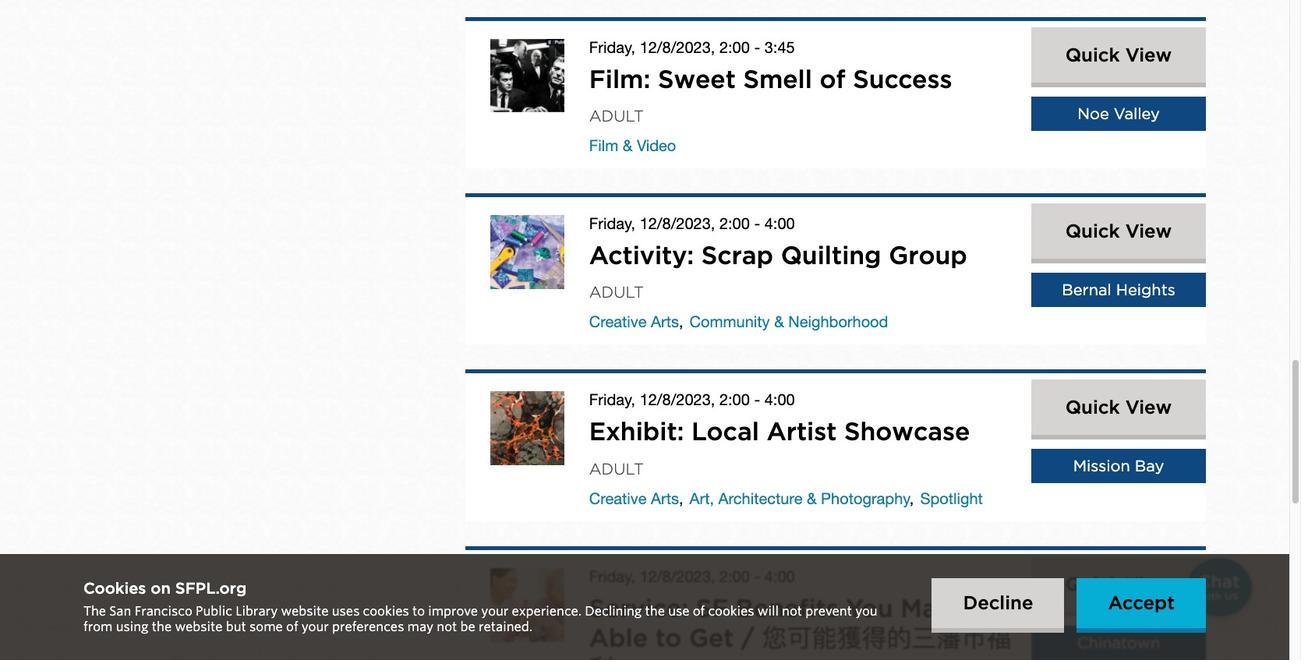 Task type: vqa. For each thing, say whether or not it's contained in the screenshot.
this
no



Task type: locate. For each thing, give the bounding box(es) containing it.
2 creative arts from the top
[[590, 490, 679, 508]]

& right the community
[[775, 313, 785, 331]]

& inside exhibit: local artist showcase article
[[807, 490, 817, 508]]

cookies
[[363, 605, 409, 619], [709, 605, 755, 619]]

creative arts inside 'activity: scrap quilting group' article
[[590, 313, 679, 331]]

&
[[623, 136, 633, 154], [775, 313, 785, 331], [807, 490, 817, 508]]

1 vertical spatial arts
[[651, 490, 679, 508]]

12/8/2023,
[[640, 38, 716, 56], [640, 214, 716, 232], [640, 391, 716, 409], [640, 568, 716, 586]]

1 vertical spatial the
[[152, 620, 172, 635]]

2 cookies from the left
[[709, 605, 755, 619]]

film & video link
[[590, 136, 677, 154]]

film & video
[[590, 136, 677, 154]]

1 view from the top
[[1126, 43, 1173, 66]]

adult link up "film"
[[590, 107, 644, 126]]

view inside 'activity: scrap quilting group' article
[[1126, 220, 1173, 243]]

of right smell
[[820, 64, 846, 94]]

adult inside "film: sweet smell of success" article
[[590, 107, 644, 126]]

1 vertical spatial creative arts link
[[590, 490, 679, 508]]

12/8/2023, inside friday, 12/8/2023, 2:00 - 4:00 exhibit: local artist showcase
[[640, 391, 716, 409]]

friday, inside friday, 12/8/2023, 2:00 - 4:00 activity: scrap quilting group
[[590, 214, 636, 232]]

1 vertical spatial &
[[775, 313, 785, 331]]

website
[[281, 605, 329, 619], [175, 620, 223, 635]]

- for benefits
[[755, 568, 761, 586]]

3 view from the top
[[1126, 397, 1173, 419]]

adult
[[590, 107, 644, 126], [590, 283, 644, 302], [590, 460, 644, 479]]

but
[[226, 620, 246, 635]]

0 vertical spatial 4:00
[[765, 214, 795, 232]]

2 adult link from the top
[[590, 283, 644, 302]]

1 creative arts link from the top
[[590, 313, 679, 331]]

of
[[820, 64, 846, 94], [693, 605, 705, 619], [286, 620, 298, 635]]

quick view up "chinatown"
[[1066, 573, 1173, 596]]

creative arts down the exhibit:
[[590, 490, 679, 508]]

1 vertical spatial not
[[437, 620, 457, 635]]

your right some
[[302, 620, 329, 635]]

creative arts inside exhibit: local artist showcase article
[[590, 490, 679, 508]]

3 quick view link from the top
[[1032, 380, 1207, 436]]

friday, up film:
[[590, 38, 636, 56]]

4 - from the top
[[755, 568, 761, 586]]

0 vertical spatial creative arts
[[590, 313, 679, 331]]

12/8/2023, up the exhibit:
[[640, 391, 716, 409]]

1 vertical spatial to
[[656, 623, 682, 654]]

3:45
[[765, 38, 795, 56]]

-
[[755, 38, 761, 56], [755, 214, 761, 232], [755, 391, 761, 409], [755, 568, 761, 586]]

friday, up declining
[[590, 568, 636, 586]]

quick inside 'activity: scrap quilting group' article
[[1066, 220, 1121, 243]]

1 vertical spatial website
[[175, 620, 223, 635]]

2:00 left '3:45'
[[720, 38, 750, 56]]

film: sweet smell of success article
[[466, 17, 1207, 168]]

12/8/2023, for service:
[[640, 568, 716, 586]]

quick view link up the noe valley link
[[1032, 27, 1207, 82]]

2 vertical spatial adult link
[[590, 460, 644, 479]]

0 horizontal spatial to
[[413, 605, 425, 619]]

1 vertical spatial creative
[[590, 490, 647, 508]]

1 horizontal spatial website
[[281, 605, 329, 619]]

friday, inside the friday, 12/8/2023, 2:00 - 4:00 service: sf benefits you may be able to get / 您可能獲得的三藩市福 利
[[590, 568, 636, 586]]

2 adult from the top
[[590, 283, 644, 302]]

- up exhibit: local artist showcase link
[[755, 391, 761, 409]]

of right use
[[693, 605, 705, 619]]

friday, 12/8/2023, 2:00 - 4:00 exhibit: local artist showcase
[[590, 391, 971, 447]]

12/8/2023, inside friday, 12/8/2023, 2:00 - 4:00 activity: scrap quilting group
[[640, 214, 716, 232]]

friday, for exhibit:
[[590, 391, 636, 409]]

2:00
[[720, 38, 750, 56], [720, 214, 750, 232], [720, 391, 750, 409], [720, 568, 750, 586]]

quick view link for activity: scrap quilting group
[[1032, 204, 1207, 259]]

2 horizontal spatial &
[[807, 490, 817, 508]]

friday, up the exhibit:
[[590, 391, 636, 409]]

chat with us
[[1199, 572, 1241, 603]]

您可能獲得的三藩市福
[[762, 623, 1012, 654]]

adult for exhibit:
[[590, 460, 644, 479]]

0 vertical spatial creative arts link
[[590, 313, 679, 331]]

12/8/2023, inside the friday, 12/8/2023, 2:00 - 4:00 service: sf benefits you may be able to get / 您可能獲得的三藩市福 利
[[640, 568, 716, 586]]

1 horizontal spatial of
[[693, 605, 705, 619]]

3 friday, from the top
[[590, 391, 636, 409]]

francisco
[[135, 605, 193, 619]]

adult for activity:
[[590, 283, 644, 302]]

arts inside exhibit: local artist showcase article
[[651, 490, 679, 508]]

& inside 'activity: scrap quilting group' article
[[775, 313, 785, 331]]

use
[[669, 605, 690, 619]]

quick view inside "film: sweet smell of success" article
[[1066, 43, 1173, 66]]

2 creative from the top
[[590, 490, 647, 508]]

creative inside 'activity: scrap quilting group' article
[[590, 313, 647, 331]]

arts left art,
[[651, 490, 679, 508]]

3 2:00 from the top
[[720, 391, 750, 409]]

view inside "film: sweet smell of success" article
[[1126, 43, 1173, 66]]

2 2:00 from the top
[[720, 214, 750, 232]]

website down public
[[175, 620, 223, 635]]

3 4:00 from the top
[[765, 568, 795, 586]]

the
[[83, 605, 106, 619]]

2 quick view link from the top
[[1032, 204, 1207, 259]]

0 vertical spatial adult link
[[590, 107, 644, 126]]

2 vertical spatial &
[[807, 490, 817, 508]]

1 4:00 from the top
[[765, 214, 795, 232]]

friday, up activity:
[[590, 214, 636, 232]]

quick
[[1066, 43, 1121, 66], [1066, 220, 1121, 243], [1066, 397, 1121, 419], [1066, 573, 1121, 596]]

12/8/2023, for activity:
[[640, 214, 716, 232]]

friday,
[[590, 38, 636, 56], [590, 214, 636, 232], [590, 391, 636, 409], [590, 568, 636, 586]]

- inside friday, 12/8/2023, 2:00 - 4:00 activity: scrap quilting group
[[755, 214, 761, 232]]

quick up bernal
[[1066, 220, 1121, 243]]

0 vertical spatial of
[[820, 64, 846, 94]]

adult for film:
[[590, 107, 644, 126]]

friday, inside friday, 12/8/2023, 2:00 - 4:00 exhibit: local artist showcase
[[590, 391, 636, 409]]

view up the heights
[[1126, 220, 1173, 243]]

2:00 for sf
[[720, 568, 750, 586]]

quick view link up "chinatown"
[[1032, 557, 1207, 612]]

4 quick view from the top
[[1066, 573, 1173, 596]]

1 creative arts from the top
[[590, 313, 679, 331]]

be
[[461, 620, 476, 635]]

film
[[590, 136, 619, 154]]

3 adult link from the top
[[590, 460, 644, 479]]

the left use
[[646, 605, 665, 619]]

0 horizontal spatial &
[[623, 136, 633, 154]]

1 horizontal spatial to
[[656, 623, 682, 654]]

creative arts link for exhibit: local artist showcase
[[590, 490, 679, 508]]

- up scrap
[[755, 214, 761, 232]]

arts
[[651, 313, 679, 331], [651, 490, 679, 508]]

1 quick view from the top
[[1066, 43, 1173, 66]]

creative for activity:
[[590, 313, 647, 331]]

12/8/2023, up sweet
[[640, 38, 716, 56]]

1 horizontal spatial &
[[775, 313, 785, 331]]

2:00 inside friday, 12/8/2023, 2:00 - 3:45 film: sweet smell of success
[[720, 38, 750, 56]]

3 12/8/2023, from the top
[[640, 391, 716, 409]]

2:00 up local
[[720, 391, 750, 409]]

creative arts link down activity:
[[590, 313, 679, 331]]

- left '3:45'
[[755, 38, 761, 56]]

4:00 up activity: scrap quilting group link
[[765, 214, 795, 232]]

declining
[[585, 605, 642, 619]]

quick view link up mission bay link
[[1032, 380, 1207, 436]]

4 quick view link from the top
[[1032, 557, 1207, 612]]

0 vertical spatial the
[[646, 605, 665, 619]]

- up the will
[[755, 568, 761, 586]]

1 vertical spatial of
[[693, 605, 705, 619]]

not
[[782, 605, 803, 619], [437, 620, 457, 635]]

view up valley
[[1126, 43, 1173, 66]]

creative arts down activity:
[[590, 313, 679, 331]]

1 horizontal spatial your
[[482, 605, 509, 619]]

quick view up mission bay link
[[1066, 397, 1173, 419]]

0 vertical spatial your
[[482, 605, 509, 619]]

2 4:00 from the top
[[765, 391, 795, 409]]

view
[[1126, 43, 1173, 66], [1126, 220, 1173, 243], [1126, 397, 1173, 419], [1126, 573, 1173, 596]]

4:00 inside friday, 12/8/2023, 2:00 - 4:00 activity: scrap quilting group
[[765, 214, 795, 232]]

to down use
[[656, 623, 682, 654]]

preferences
[[332, 620, 404, 635]]

0 vertical spatial to
[[413, 605, 425, 619]]

2:00 for local
[[720, 391, 750, 409]]

cookies
[[83, 580, 146, 598]]

quick inside service: sf benefits you may be able to get / 您可能獲得的三藩市福 利 article
[[1066, 573, 1121, 596]]

to inside the friday, 12/8/2023, 2:00 - 4:00 service: sf benefits you may be able to get / 您可能獲得的三藩市福 利
[[656, 623, 682, 654]]

arts inside 'activity: scrap quilting group' article
[[651, 313, 679, 331]]

quick for film: sweet smell of success
[[1066, 43, 1121, 66]]

quick view up bernal heights link
[[1066, 220, 1173, 243]]

1 - from the top
[[755, 38, 761, 56]]

quick view inside exhibit: local artist showcase article
[[1066, 397, 1173, 419]]

4 view from the top
[[1126, 573, 1173, 596]]

quick up "chinatown"
[[1066, 573, 1121, 596]]

adult inside exhibit: local artist showcase article
[[590, 460, 644, 479]]

1 12/8/2023, from the top
[[640, 38, 716, 56]]

quick view
[[1066, 43, 1173, 66], [1066, 220, 1173, 243], [1066, 397, 1173, 419], [1066, 573, 1173, 596]]

chinatown
[[1078, 634, 1161, 653]]

exhibit: local artist showcase article
[[466, 370, 1207, 522]]

1 vertical spatial 4:00
[[765, 391, 795, 409]]

1 horizontal spatial cookies
[[709, 605, 755, 619]]

activity: scrap quilting group article
[[466, 193, 1207, 345]]

2 12/8/2023, from the top
[[640, 214, 716, 232]]

creative arts link
[[590, 313, 679, 331], [590, 490, 679, 508]]

chinatown link
[[1032, 626, 1207, 660]]

the down the francisco
[[152, 620, 172, 635]]

adult inside 'activity: scrap quilting group' article
[[590, 283, 644, 302]]

2:00 up sf
[[720, 568, 750, 586]]

quick up mission
[[1066, 397, 1121, 419]]

4 quick from the top
[[1066, 573, 1121, 596]]

3 adult from the top
[[590, 460, 644, 479]]

4:00
[[765, 214, 795, 232], [765, 391, 795, 409], [765, 568, 795, 586]]

2:00 up scrap
[[720, 214, 750, 232]]

4 12/8/2023, from the top
[[640, 568, 716, 586]]

bay
[[1136, 457, 1165, 476]]

& inside "film: sweet smell of success" article
[[623, 136, 633, 154]]

2 creative arts link from the top
[[590, 490, 679, 508]]

1 friday, from the top
[[590, 38, 636, 56]]

2:00 inside friday, 12/8/2023, 2:00 - 4:00 exhibit: local artist showcase
[[720, 391, 750, 409]]

experience.
[[512, 605, 582, 619]]

2 vertical spatial 4:00
[[765, 568, 795, 586]]

4:00 for artist
[[765, 391, 795, 409]]

12/8/2023, inside friday, 12/8/2023, 2:00 - 3:45 film: sweet smell of success
[[640, 38, 716, 56]]

website left "uses"
[[281, 605, 329, 619]]

1 2:00 from the top
[[720, 38, 750, 56]]

view for activity: scrap quilting group
[[1126, 220, 1173, 243]]

- inside friday, 12/8/2023, 2:00 - 4:00 exhibit: local artist showcase
[[755, 391, 761, 409]]

1 vertical spatial your
[[302, 620, 329, 635]]

4 2:00 from the top
[[720, 568, 750, 586]]

4:00 up benefits
[[765, 568, 795, 586]]

1 quick view link from the top
[[1032, 27, 1207, 82]]

& for video
[[623, 136, 633, 154]]

2 arts from the top
[[651, 490, 679, 508]]

4:00 inside the friday, 12/8/2023, 2:00 - 4:00 service: sf benefits you may be able to get / 您可能獲得的三藩市福 利
[[765, 568, 795, 586]]

1 adult from the top
[[590, 107, 644, 126]]

friday, for film:
[[590, 38, 636, 56]]

adult link down the exhibit:
[[590, 460, 644, 479]]

community & neighborhood link
[[690, 313, 889, 331]]

not down improve in the left bottom of the page
[[437, 620, 457, 635]]

0 vertical spatial &
[[623, 136, 633, 154]]

creative down the exhibit:
[[590, 490, 647, 508]]

2 quick view from the top
[[1066, 220, 1173, 243]]

quick inside "film: sweet smell of success" article
[[1066, 43, 1121, 66]]

4:00 up exhibit: local artist showcase link
[[765, 391, 795, 409]]

activity: scrap quilting group link
[[590, 240, 968, 271]]

1 vertical spatial adult link
[[590, 283, 644, 302]]

quick view inside 'activity: scrap quilting group' article
[[1066, 220, 1173, 243]]

4:00 inside friday, 12/8/2023, 2:00 - 4:00 exhibit: local artist showcase
[[765, 391, 795, 409]]

3 - from the top
[[755, 391, 761, 409]]

view inside exhibit: local artist showcase article
[[1126, 397, 1173, 419]]

arts left the community
[[651, 313, 679, 331]]

/
[[742, 623, 755, 654]]

1 horizontal spatial the
[[646, 605, 665, 619]]

0 horizontal spatial the
[[152, 620, 172, 635]]

noe valley link
[[1032, 96, 1207, 131]]

creative down activity:
[[590, 313, 647, 331]]

12/8/2023, up use
[[640, 568, 716, 586]]

0 horizontal spatial cookies
[[363, 605, 409, 619]]

creative arts
[[590, 313, 679, 331], [590, 490, 679, 508]]

to up may
[[413, 605, 425, 619]]

your up retained.
[[482, 605, 509, 619]]

art,
[[690, 490, 715, 508]]

valley
[[1115, 104, 1160, 123]]

2 quick from the top
[[1066, 220, 1121, 243]]

- inside friday, 12/8/2023, 2:00 - 3:45 film: sweet smell of success
[[755, 38, 761, 56]]

adult link for film:
[[590, 107, 644, 126]]

0 vertical spatial creative
[[590, 313, 647, 331]]

cookies up preferences
[[363, 605, 409, 619]]

2 - from the top
[[755, 214, 761, 232]]

1 arts from the top
[[651, 313, 679, 331]]

1 creative from the top
[[590, 313, 647, 331]]

cookies up '/'
[[709, 605, 755, 619]]

2 friday, from the top
[[590, 214, 636, 232]]

12/8/2023, up activity:
[[640, 214, 716, 232]]

adult down the exhibit:
[[590, 460, 644, 479]]

retained.
[[479, 620, 533, 635]]

2 horizontal spatial of
[[820, 64, 846, 94]]

adult up "film"
[[590, 107, 644, 126]]

some
[[250, 620, 283, 635]]

view up bay
[[1126, 397, 1173, 419]]

photography
[[821, 490, 911, 508]]

may
[[408, 620, 434, 635]]

quick for activity: scrap quilting group
[[1066, 220, 1121, 243]]

bernal heights
[[1063, 281, 1176, 300]]

2:00 inside friday, 12/8/2023, 2:00 - 4:00 activity: scrap quilting group
[[720, 214, 750, 232]]

quick inside exhibit: local artist showcase article
[[1066, 397, 1121, 419]]

noe valley
[[1078, 104, 1160, 123]]

1 quick from the top
[[1066, 43, 1121, 66]]

not right the will
[[782, 605, 803, 619]]

& right "film"
[[623, 136, 633, 154]]

bernal heights link
[[1032, 273, 1207, 307]]

3 quick from the top
[[1066, 397, 1121, 419]]

quick view link up bernal heights link
[[1032, 204, 1207, 259]]

4 friday, from the top
[[590, 568, 636, 586]]

0 vertical spatial arts
[[651, 313, 679, 331]]

1 vertical spatial creative arts
[[590, 490, 679, 508]]

4:00 for benefits
[[765, 568, 795, 586]]

alert dialog
[[0, 555, 1290, 661]]

quick up noe
[[1066, 43, 1121, 66]]

quick view up the noe valley link
[[1066, 43, 1173, 66]]

0 vertical spatial adult
[[590, 107, 644, 126]]

adult down activity:
[[590, 283, 644, 302]]

3 quick view from the top
[[1066, 397, 1173, 419]]

service: sf benefits you may be able to get / 您可能獲得的三藩市福 利 link
[[590, 593, 1012, 661]]

scrap quilt club banner - 951px x 469px  - bernal heights.png image
[[491, 215, 565, 289]]

0 vertical spatial not
[[782, 605, 803, 619]]

creative arts link down the exhibit:
[[590, 490, 679, 508]]

- inside the friday, 12/8/2023, 2:00 - 4:00 service: sf benefits you may be able to get / 您可能獲得的三藩市福 利
[[755, 568, 761, 586]]

2 vertical spatial adult
[[590, 460, 644, 479]]

0 horizontal spatial of
[[286, 620, 298, 635]]

spotlight
[[921, 490, 984, 508]]

- for quilting
[[755, 214, 761, 232]]

creative
[[590, 313, 647, 331], [590, 490, 647, 508]]

creative inside exhibit: local artist showcase article
[[590, 490, 647, 508]]

adult link
[[590, 107, 644, 126], [590, 283, 644, 302], [590, 460, 644, 479]]

friday, inside friday, 12/8/2023, 2:00 - 3:45 film: sweet smell of success
[[590, 38, 636, 56]]

0 horizontal spatial not
[[437, 620, 457, 635]]

view left with
[[1126, 573, 1173, 596]]

1 vertical spatial adult
[[590, 283, 644, 302]]

& right architecture
[[807, 490, 817, 508]]

2:00 inside the friday, 12/8/2023, 2:00 - 4:00 service: sf benefits you may be able to get / 您可能獲得的三藩市福 利
[[720, 568, 750, 586]]

adult link for exhibit:
[[590, 460, 644, 479]]

of inside friday, 12/8/2023, 2:00 - 3:45 film: sweet smell of success
[[820, 64, 846, 94]]

1 adult link from the top
[[590, 107, 644, 126]]

of right some
[[286, 620, 298, 635]]

may
[[901, 593, 952, 624]]

adult link down activity:
[[590, 283, 644, 302]]

quick view for exhibit: local artist showcase
[[1066, 397, 1173, 419]]

2 view from the top
[[1126, 220, 1173, 243]]



Task type: describe. For each thing, give the bounding box(es) containing it.
success
[[854, 64, 953, 94]]

creative arts for exhibit: local artist showcase
[[590, 490, 679, 508]]

community
[[690, 313, 770, 331]]

san
[[109, 605, 131, 619]]

alert dialog containing decline
[[0, 555, 1290, 661]]

creative arts link for activity: scrap quilting group
[[590, 313, 679, 331]]

spotlight link
[[921, 490, 984, 508]]

from
[[83, 620, 113, 635]]

service: sf benefits you may be able to get / 您可能獲得的三藩市福利 image
[[491, 568, 565, 642]]

art, architecture & photography link
[[690, 490, 911, 508]]

accept
[[1109, 592, 1176, 615]]

prevent
[[806, 605, 853, 619]]

利
[[590, 653, 615, 661]]

on
[[151, 580, 171, 598]]

creative arts for activity: scrap quilting group
[[590, 313, 679, 331]]

using
[[116, 620, 149, 635]]

quick view link for film: sweet smell of success
[[1032, 27, 1207, 82]]

decline button
[[932, 579, 1065, 629]]

friday, 12/8/2023, 2:00 - 4:00 activity: scrap quilting group
[[590, 214, 968, 271]]

exhibit: local artist showcase link
[[590, 417, 971, 447]]

community & neighborhood
[[690, 313, 889, 331]]

scrap
[[702, 240, 774, 271]]

service:
[[590, 593, 689, 624]]

noe
[[1078, 104, 1110, 123]]

friday, 12/8/2023, 2:00 - 4:00 service: sf benefits you may be able to get / 您可能獲得的三藩市福 利
[[590, 568, 1012, 661]]

to inside the cookies on sfpl.org the san francisco public library website uses cookies to improve your experience. declining the use of cookies will not prevent you from using the website but some of your preferences may not be retained.
[[413, 605, 425, 619]]

architecture
[[719, 490, 803, 508]]

- for artist
[[755, 391, 761, 409]]

2:00 for sweet
[[720, 38, 750, 56]]

0 horizontal spatial website
[[175, 620, 223, 635]]

benefits
[[736, 593, 839, 624]]

marble.jpg image
[[491, 392, 565, 466]]

service: sf benefits you may be able to get / 您可能獲得的三藩市福 利 article
[[466, 547, 1207, 661]]

1 horizontal spatial not
[[782, 605, 803, 619]]

quick view for activity: scrap quilting group
[[1066, 220, 1173, 243]]

cookies on sfpl.org document
[[83, 580, 908, 636]]

accept button
[[1078, 579, 1207, 629]]

4:00 for quilting
[[765, 214, 795, 232]]

get
[[690, 623, 734, 654]]

0 horizontal spatial your
[[302, 620, 329, 635]]

12/8/2023, for exhibit:
[[640, 391, 716, 409]]

us
[[1226, 591, 1240, 603]]

sf
[[696, 593, 729, 624]]

exhibit:
[[590, 417, 685, 447]]

activity:
[[590, 240, 694, 271]]

film:
[[590, 64, 651, 94]]

view inside service: sf benefits you may be able to get / 您可能獲得的三藩市福 利 article
[[1126, 573, 1173, 596]]

quilting
[[781, 240, 882, 271]]

friday, for activity:
[[590, 214, 636, 232]]

sfpl.org
[[175, 580, 247, 598]]

decline
[[964, 592, 1034, 615]]

view for film: sweet smell of success
[[1126, 43, 1173, 66]]

1 cookies from the left
[[363, 605, 409, 619]]

library
[[236, 605, 278, 619]]

uses
[[332, 605, 360, 619]]

12/8/2023, for film:
[[640, 38, 716, 56]]

2:00 for scrap
[[720, 214, 750, 232]]

film: sweet smell of success image
[[491, 39, 565, 113]]

& for neighborhood
[[775, 313, 785, 331]]

with
[[1200, 591, 1222, 603]]

artist
[[767, 417, 837, 447]]

video
[[637, 136, 677, 154]]

smell
[[744, 64, 813, 94]]

friday, 12/8/2023, 2:00 - 3:45 film: sweet smell of success
[[590, 38, 953, 94]]

you
[[856, 605, 878, 619]]

arts for activity:
[[651, 313, 679, 331]]

bernal
[[1063, 281, 1112, 300]]

showcase
[[845, 417, 971, 447]]

film: sweet smell of success link
[[590, 64, 953, 94]]

you
[[847, 593, 894, 624]]

local
[[692, 417, 760, 447]]

adult link for activity:
[[590, 283, 644, 302]]

quick view link for exhibit: local artist showcase
[[1032, 380, 1207, 436]]

heights
[[1117, 281, 1176, 300]]

mission bay
[[1074, 457, 1165, 476]]

quick view for film: sweet smell of success
[[1066, 43, 1173, 66]]

public
[[196, 605, 232, 619]]

neighborhood
[[789, 313, 889, 331]]

art, architecture & photography
[[690, 490, 911, 508]]

cookies on sfpl.org the san francisco public library website uses cookies to improve your experience. declining the use of cookies will not prevent you from using the website but some of your preferences may not be retained.
[[83, 580, 878, 635]]

sweet
[[658, 64, 736, 94]]

chat
[[1199, 572, 1241, 592]]

be
[[959, 593, 992, 624]]

- for smell
[[755, 38, 761, 56]]

improve
[[428, 605, 478, 619]]

mission bay link
[[1032, 450, 1207, 484]]

quick view inside service: sf benefits you may be able to get / 您可能獲得的三藩市福 利 article
[[1066, 573, 1173, 596]]

2 vertical spatial of
[[286, 620, 298, 635]]

able
[[590, 623, 648, 654]]

arts for exhibit:
[[651, 490, 679, 508]]

friday, for service:
[[590, 568, 636, 586]]

quick for exhibit: local artist showcase
[[1066, 397, 1121, 419]]

mission
[[1074, 457, 1131, 476]]

0 vertical spatial website
[[281, 605, 329, 619]]

creative for exhibit:
[[590, 490, 647, 508]]

group
[[889, 240, 968, 271]]

view for exhibit: local artist showcase
[[1126, 397, 1173, 419]]

will
[[758, 605, 779, 619]]



